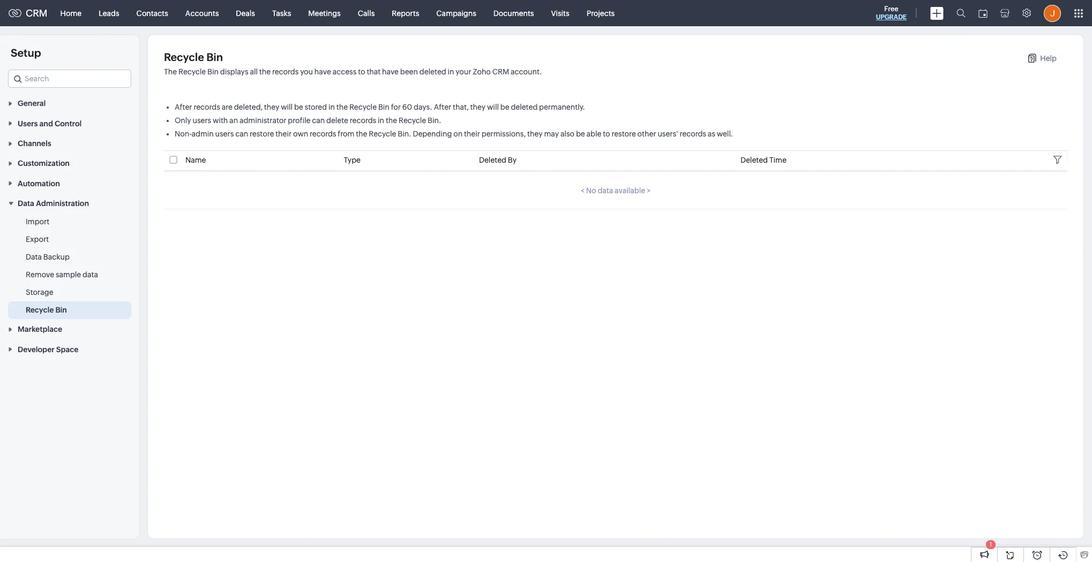 Task type: describe. For each thing, give the bounding box(es) containing it.
recycle down for
[[369, 130, 396, 138]]

general
[[18, 99, 46, 108]]

as
[[708, 130, 716, 138]]

deleted,
[[234, 103, 263, 111]]

in inside recycle bin the recycle bin displays all the records you have access to that have been deleted in your zoho crm account.
[[448, 68, 454, 76]]

and
[[39, 119, 53, 128]]

1 vertical spatial can
[[235, 130, 248, 138]]

export link
[[26, 234, 49, 245]]

recycle inside recycle bin link
[[26, 306, 54, 315]]

contacts link
[[128, 0, 177, 26]]

the
[[164, 68, 177, 76]]

depending
[[413, 130, 452, 138]]

0 horizontal spatial they
[[264, 103, 279, 111]]

2 their from the left
[[464, 130, 480, 138]]

1 horizontal spatial can
[[312, 116, 325, 125]]

remove sample data
[[26, 271, 98, 279]]

reports
[[392, 9, 419, 17]]

space
[[56, 346, 79, 354]]

with
[[213, 116, 228, 125]]

deleted by
[[479, 156, 517, 165]]

projects
[[587, 9, 615, 17]]

from
[[338, 130, 355, 138]]

campaigns
[[436, 9, 476, 17]]

deleted for deleted by
[[479, 156, 507, 165]]

data for data backup
[[26, 253, 42, 262]]

recycle bin link
[[26, 305, 67, 316]]

deleted time
[[741, 156, 787, 165]]

deleted inside recycle bin the recycle bin displays all the records you have access to that have been deleted in your zoho crm account.
[[420, 68, 446, 76]]

60
[[402, 103, 412, 111]]

recycle right the
[[179, 68, 206, 76]]

displays
[[220, 68, 248, 76]]

users and control
[[18, 119, 82, 128]]

2 after from the left
[[434, 103, 451, 111]]

recycle down 60
[[399, 116, 426, 125]]

automation
[[18, 179, 60, 188]]

leads
[[99, 9, 119, 17]]

marketplace button
[[0, 320, 139, 340]]

free
[[885, 5, 899, 13]]

bin inside after records are deleted, they will be stored in the recycle bin for 60 days. after that, they will be deleted permanently. only users with an administrator profile can delete records in the recycle bin. non-admin users can restore their own records from the recycle bin. depending on their permissions, they may also be able to restore other users' records as well.
[[378, 103, 390, 111]]

tasks link
[[264, 0, 300, 26]]

the inside recycle bin the recycle bin displays all the records you have access to that have been deleted in your zoho crm account.
[[259, 68, 271, 76]]

create menu element
[[924, 0, 950, 26]]

storage
[[26, 288, 53, 297]]

only
[[175, 116, 191, 125]]

developer space
[[18, 346, 79, 354]]

remove
[[26, 271, 54, 279]]

stored
[[305, 103, 327, 111]]

data administration
[[18, 199, 89, 208]]

1 will from the left
[[281, 103, 293, 111]]

recycle bin
[[26, 306, 67, 315]]

name
[[185, 156, 206, 165]]

calls
[[358, 9, 375, 17]]

marketplace
[[18, 326, 62, 334]]

campaigns link
[[428, 0, 485, 26]]

leads link
[[90, 0, 128, 26]]

developer space button
[[0, 340, 139, 360]]

your
[[456, 68, 471, 76]]

permissions,
[[482, 130, 526, 138]]

channels
[[18, 139, 51, 148]]

records down delete
[[310, 130, 336, 138]]

days.
[[414, 103, 433, 111]]

0 horizontal spatial be
[[294, 103, 303, 111]]

projects link
[[578, 0, 624, 26]]

administration
[[36, 199, 89, 208]]

documents link
[[485, 0, 543, 26]]

data for no
[[598, 187, 613, 195]]

for
[[391, 103, 401, 111]]

after records are deleted, they will be stored in the recycle bin for 60 days. after that, they will be deleted permanently. only users with an administrator profile can delete records in the recycle bin. non-admin users can restore their own records from the recycle bin. depending on their permissions, they may also be able to restore other users' records as well.
[[175, 103, 733, 138]]

search element
[[950, 0, 972, 26]]

1 vertical spatial users
[[215, 130, 234, 138]]

other
[[638, 130, 656, 138]]

able
[[587, 130, 602, 138]]

customization
[[18, 159, 70, 168]]

upgrade
[[876, 13, 907, 21]]

1 after from the left
[[175, 103, 192, 111]]

< no data available >
[[581, 187, 651, 195]]

1 their from the left
[[276, 130, 292, 138]]

records up with
[[194, 103, 220, 111]]

the down for
[[386, 116, 397, 125]]

all
[[250, 68, 258, 76]]

users
[[18, 119, 38, 128]]

reports link
[[383, 0, 428, 26]]

available
[[615, 187, 645, 195]]

deals link
[[227, 0, 264, 26]]

to inside after records are deleted, they will be stored in the recycle bin for 60 days. after that, they will be deleted permanently. only users with an administrator profile can delete records in the recycle bin. non-admin users can restore their own records from the recycle bin. depending on their permissions, they may also be able to restore other users' records as well.
[[603, 130, 610, 138]]

crm inside recycle bin the recycle bin displays all the records you have access to that have been deleted in your zoho crm account.
[[492, 68, 509, 76]]

2 will from the left
[[487, 103, 499, 111]]

developer
[[18, 346, 55, 354]]

own
[[293, 130, 308, 138]]

users'
[[658, 130, 678, 138]]

search image
[[957, 9, 966, 18]]

crm link
[[9, 8, 47, 19]]

profile element
[[1038, 0, 1068, 26]]

visits
[[551, 9, 570, 17]]



Task type: locate. For each thing, give the bounding box(es) containing it.
create menu image
[[931, 7, 944, 20]]

1 horizontal spatial after
[[434, 103, 451, 111]]

1 horizontal spatial they
[[470, 103, 486, 111]]

you
[[300, 68, 313, 76]]

1 vertical spatial in
[[329, 103, 335, 111]]

0 vertical spatial deleted
[[420, 68, 446, 76]]

to
[[358, 68, 365, 76], [603, 130, 610, 138]]

will up profile
[[281, 103, 293, 111]]

0 horizontal spatial deleted
[[479, 156, 507, 165]]

will up permissions,
[[487, 103, 499, 111]]

0 horizontal spatial their
[[276, 130, 292, 138]]

profile image
[[1044, 5, 1061, 22]]

remove sample data link
[[26, 270, 98, 280]]

data
[[598, 187, 613, 195], [83, 271, 98, 279]]

1 horizontal spatial their
[[464, 130, 480, 138]]

crm
[[26, 8, 47, 19], [492, 68, 509, 76]]

2 have from the left
[[382, 68, 399, 76]]

1 horizontal spatial restore
[[612, 130, 636, 138]]

administrator
[[240, 116, 287, 125]]

data right no
[[598, 187, 613, 195]]

recycle
[[164, 51, 204, 63], [179, 68, 206, 76], [349, 103, 377, 111], [399, 116, 426, 125], [369, 130, 396, 138], [26, 306, 54, 315]]

1 horizontal spatial crm
[[492, 68, 509, 76]]

1 vertical spatial to
[[603, 130, 610, 138]]

Search text field
[[9, 70, 131, 87]]

2 vertical spatial in
[[378, 116, 384, 125]]

admin
[[192, 130, 214, 138]]

by
[[508, 156, 517, 165]]

1 horizontal spatial have
[[382, 68, 399, 76]]

home link
[[52, 0, 90, 26]]

non-
[[175, 130, 192, 138]]

sample
[[56, 271, 81, 279]]

0 vertical spatial to
[[358, 68, 365, 76]]

after up only
[[175, 103, 192, 111]]

can down an
[[235, 130, 248, 138]]

0 horizontal spatial have
[[315, 68, 331, 76]]

1 horizontal spatial users
[[215, 130, 234, 138]]

recycle up from
[[349, 103, 377, 111]]

>
[[647, 187, 651, 195]]

accounts link
[[177, 0, 227, 26]]

backup
[[43, 253, 70, 262]]

0 horizontal spatial data
[[83, 271, 98, 279]]

in left your
[[448, 68, 454, 76]]

delete
[[326, 116, 348, 125]]

be up permissions,
[[501, 103, 510, 111]]

bin left for
[[378, 103, 390, 111]]

data inside region
[[83, 271, 98, 279]]

0 vertical spatial can
[[312, 116, 325, 125]]

are
[[222, 103, 233, 111]]

they left may on the top of page
[[528, 130, 543, 138]]

2 horizontal spatial be
[[576, 130, 585, 138]]

channels button
[[0, 133, 139, 153]]

on
[[454, 130, 463, 138]]

calls link
[[349, 0, 383, 26]]

records inside recycle bin the recycle bin displays all the records you have access to that have been deleted in your zoho crm account.
[[272, 68, 299, 76]]

have right that
[[382, 68, 399, 76]]

2 deleted from the left
[[741, 156, 768, 165]]

visits link
[[543, 0, 578, 26]]

permanently.
[[539, 103, 585, 111]]

data administration button
[[0, 193, 139, 213]]

deleted up permissions,
[[511, 103, 538, 111]]

0 horizontal spatial users
[[193, 116, 211, 125]]

2 horizontal spatial they
[[528, 130, 543, 138]]

0 horizontal spatial to
[[358, 68, 365, 76]]

data for data administration
[[18, 199, 34, 208]]

1 horizontal spatial deleted
[[741, 156, 768, 165]]

to inside recycle bin the recycle bin displays all the records you have access to that have been deleted in your zoho crm account.
[[358, 68, 365, 76]]

data backup link
[[26, 252, 70, 263]]

0 vertical spatial crm
[[26, 8, 47, 19]]

in right delete
[[378, 116, 384, 125]]

may
[[544, 130, 559, 138]]

their left own on the top of page
[[276, 130, 292, 138]]

after left the "that,"
[[434, 103, 451, 111]]

no
[[586, 187, 596, 195]]

deleted right been
[[420, 68, 446, 76]]

crm right zoho
[[492, 68, 509, 76]]

0 horizontal spatial can
[[235, 130, 248, 138]]

recycle bin the recycle bin displays all the records you have access to that have been deleted in your zoho crm account.
[[164, 51, 542, 76]]

0 horizontal spatial restore
[[250, 130, 274, 138]]

they up administrator
[[264, 103, 279, 111]]

0 vertical spatial bin.
[[428, 116, 441, 125]]

storage link
[[26, 287, 53, 298]]

0 vertical spatial data
[[18, 199, 34, 208]]

tasks
[[272, 9, 291, 17]]

have
[[315, 68, 331, 76], [382, 68, 399, 76]]

0 horizontal spatial crm
[[26, 8, 47, 19]]

time
[[770, 156, 787, 165]]

well.
[[717, 130, 733, 138]]

been
[[400, 68, 418, 76]]

data right sample
[[83, 271, 98, 279]]

the right from
[[356, 130, 367, 138]]

deleted inside after records are deleted, they will be stored in the recycle bin for 60 days. after that, they will be deleted permanently. only users with an administrator profile can delete records in the recycle bin. non-admin users can restore their own records from the recycle bin. depending on their permissions, they may also be able to restore other users' records as well.
[[511, 103, 538, 111]]

in up delete
[[329, 103, 335, 111]]

users
[[193, 116, 211, 125], [215, 130, 234, 138]]

bin inside recycle bin link
[[55, 306, 67, 315]]

they
[[264, 103, 279, 111], [470, 103, 486, 111], [528, 130, 543, 138]]

can down the stored
[[312, 116, 325, 125]]

1 horizontal spatial will
[[487, 103, 499, 111]]

recycle down storage link
[[26, 306, 54, 315]]

automation button
[[0, 173, 139, 193]]

to right able
[[603, 130, 610, 138]]

bin left "displays"
[[207, 68, 219, 76]]

0 horizontal spatial bin.
[[398, 130, 411, 138]]

1 horizontal spatial be
[[501, 103, 510, 111]]

bin. up depending
[[428, 116, 441, 125]]

1 vertical spatial bin.
[[398, 130, 411, 138]]

users and control button
[[0, 113, 139, 133]]

users up admin
[[193, 116, 211, 125]]

1 restore from the left
[[250, 130, 274, 138]]

contacts
[[136, 9, 168, 17]]

1 vertical spatial data
[[26, 253, 42, 262]]

also
[[561, 130, 575, 138]]

1 horizontal spatial bin.
[[428, 116, 441, 125]]

an
[[229, 116, 238, 125]]

1 deleted from the left
[[479, 156, 507, 165]]

control
[[55, 119, 82, 128]]

accounts
[[185, 9, 219, 17]]

recycle up the
[[164, 51, 204, 63]]

records left as
[[680, 130, 706, 138]]

data for sample
[[83, 271, 98, 279]]

0 horizontal spatial deleted
[[420, 68, 446, 76]]

0 vertical spatial users
[[193, 116, 211, 125]]

that,
[[453, 103, 469, 111]]

1 vertical spatial crm
[[492, 68, 509, 76]]

0 horizontal spatial in
[[329, 103, 335, 111]]

data backup
[[26, 253, 70, 262]]

zoho
[[473, 68, 491, 76]]

bin up marketplace dropdown button
[[55, 306, 67, 315]]

their
[[276, 130, 292, 138], [464, 130, 480, 138]]

the up delete
[[337, 103, 348, 111]]

0 vertical spatial in
[[448, 68, 454, 76]]

deleted left by
[[479, 156, 507, 165]]

data down export
[[26, 253, 42, 262]]

their right on
[[464, 130, 480, 138]]

the right all
[[259, 68, 271, 76]]

account.
[[511, 68, 542, 76]]

customization button
[[0, 153, 139, 173]]

0 horizontal spatial after
[[175, 103, 192, 111]]

data administration region
[[0, 213, 139, 320]]

0 horizontal spatial will
[[281, 103, 293, 111]]

deleted for deleted time
[[741, 156, 768, 165]]

restore left other
[[612, 130, 636, 138]]

be up profile
[[294, 103, 303, 111]]

1 vertical spatial data
[[83, 271, 98, 279]]

crm left home link
[[26, 8, 47, 19]]

data inside dropdown button
[[18, 199, 34, 208]]

None field
[[8, 70, 131, 88]]

0 vertical spatial data
[[598, 187, 613, 195]]

1 horizontal spatial data
[[598, 187, 613, 195]]

records left you
[[272, 68, 299, 76]]

restore down administrator
[[250, 130, 274, 138]]

data up import
[[18, 199, 34, 208]]

1 horizontal spatial in
[[378, 116, 384, 125]]

general button
[[0, 93, 139, 113]]

help
[[1041, 54, 1057, 63]]

bin up "displays"
[[206, 51, 223, 63]]

to left that
[[358, 68, 365, 76]]

they right the "that,"
[[470, 103, 486, 111]]

records up from
[[350, 116, 376, 125]]

users down with
[[215, 130, 234, 138]]

data inside region
[[26, 253, 42, 262]]

bin.
[[428, 116, 441, 125], [398, 130, 411, 138]]

1
[[990, 542, 992, 548]]

calendar image
[[979, 9, 988, 17]]

meetings
[[308, 9, 341, 17]]

2 horizontal spatial in
[[448, 68, 454, 76]]

access
[[333, 68, 357, 76]]

free upgrade
[[876, 5, 907, 21]]

meetings link
[[300, 0, 349, 26]]

records
[[272, 68, 299, 76], [194, 103, 220, 111], [350, 116, 376, 125], [310, 130, 336, 138], [680, 130, 706, 138]]

1 have from the left
[[315, 68, 331, 76]]

<
[[581, 187, 585, 195]]

import link
[[26, 217, 49, 227]]

1 horizontal spatial to
[[603, 130, 610, 138]]

export
[[26, 235, 49, 244]]

in
[[448, 68, 454, 76], [329, 103, 335, 111], [378, 116, 384, 125]]

deleted left the time
[[741, 156, 768, 165]]

have right you
[[315, 68, 331, 76]]

bin. down 60
[[398, 130, 411, 138]]

setup
[[11, 47, 41, 59]]

deals
[[236, 9, 255, 17]]

1 horizontal spatial deleted
[[511, 103, 538, 111]]

1 vertical spatial deleted
[[511, 103, 538, 111]]

documents
[[494, 9, 534, 17]]

be right also
[[576, 130, 585, 138]]

import
[[26, 218, 49, 226]]

2 restore from the left
[[612, 130, 636, 138]]



Task type: vqa. For each thing, say whether or not it's contained in the screenshot.
details
no



